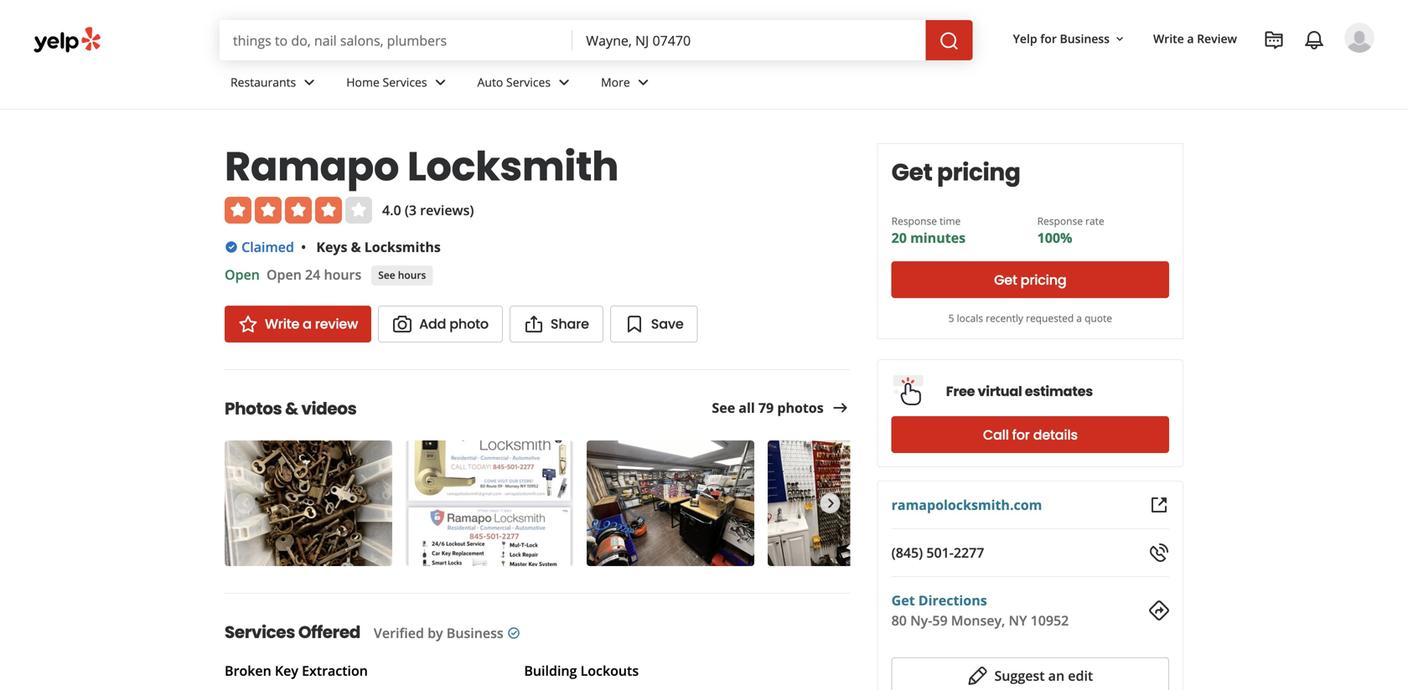 Task type: describe. For each thing, give the bounding box(es) containing it.
0 vertical spatial get pricing
[[892, 156, 1021, 189]]

16 checkmark badged v2 image
[[507, 627, 520, 641]]

reviews)
[[420, 201, 474, 219]]

59
[[932, 612, 948, 630]]

ramapolocksmith.com link
[[892, 496, 1042, 514]]

see for see all 79 photos
[[712, 399, 735, 417]]

building
[[524, 662, 577, 680]]

add photo
[[419, 315, 489, 334]]

for for call
[[1012, 426, 1030, 445]]

see hours
[[378, 268, 426, 282]]

5
[[949, 311, 954, 325]]

save
[[651, 315, 684, 334]]

get directions 80 ny-59 monsey, ny 10952
[[892, 592, 1069, 630]]

next image
[[821, 494, 840, 514]]

see hours link
[[372, 266, 433, 286]]

16 chevron down v2 image
[[1113, 32, 1127, 46]]

minutes
[[910, 229, 966, 247]]

more link
[[588, 60, 667, 109]]

call for details
[[983, 426, 1078, 445]]

write a review
[[265, 315, 358, 334]]

1 horizontal spatial hours
[[398, 268, 426, 282]]

add photo link
[[378, 306, 503, 343]]

virtual
[[978, 382, 1022, 401]]

suggest
[[995, 667, 1045, 685]]

locals
[[957, 311, 983, 325]]

0 horizontal spatial services
[[225, 621, 295, 645]]

501-
[[927, 544, 954, 562]]

yelp
[[1013, 31, 1037, 47]]

business for yelp for business
[[1060, 31, 1110, 47]]

0 horizontal spatial hours
[[324, 266, 362, 284]]

24 chevron down v2 image for more
[[634, 72, 654, 93]]

write a review
[[1153, 31, 1237, 47]]

services for auto services
[[506, 74, 551, 90]]

auto services
[[477, 74, 551, 90]]

response time 20 minutes
[[892, 214, 966, 247]]

24 directions v2 image
[[1149, 601, 1169, 621]]

79
[[759, 399, 774, 417]]

services for home services
[[383, 74, 427, 90]]

write for write a review
[[265, 315, 299, 334]]

5 locals recently requested a quote
[[949, 311, 1112, 325]]

review
[[315, 315, 358, 334]]

get inside the get directions 80 ny-59 monsey, ny 10952
[[892, 592, 915, 610]]

(3 reviews) link
[[405, 201, 474, 219]]

yelp for business button
[[1006, 23, 1133, 54]]

response for 20
[[892, 214, 937, 228]]

10952
[[1031, 612, 1069, 630]]

home
[[346, 74, 380, 90]]

restaurants link
[[217, 60, 333, 109]]

4 star rating image
[[225, 197, 372, 224]]

things to do, nail salons, plumbers text field
[[220, 20, 573, 60]]

write a review link
[[225, 306, 371, 343]]

2 open from the left
[[267, 266, 302, 284]]

a for review
[[1187, 31, 1194, 47]]

24 external link v2 image
[[1149, 495, 1169, 516]]

share
[[551, 315, 589, 334]]

business for verified by business
[[447, 625, 504, 643]]

recently
[[986, 311, 1024, 325]]

none field 'things to do, nail salons, plumbers'
[[220, 20, 573, 60]]

24 chevron down v2 image for auto services
[[554, 72, 574, 93]]

photo of ramapo locksmith - monsey, ny, us. save our business card for the future to use image
[[406, 441, 573, 567]]

(845) 501-2277
[[892, 544, 985, 562]]

keys & locksmiths link
[[316, 238, 441, 256]]

100%
[[1038, 229, 1073, 247]]

(3
[[405, 201, 417, 219]]

keys
[[316, 238, 347, 256]]

photos & videos element
[[198, 370, 936, 570]]

free
[[946, 382, 975, 401]]

edit
[[1068, 667, 1093, 685]]

0 vertical spatial pricing
[[937, 156, 1021, 189]]

a for review
[[303, 315, 312, 334]]

ramapo locksmith
[[225, 138, 619, 195]]

see all 79 photos link
[[712, 398, 851, 419]]

time
[[940, 214, 961, 228]]

4.0 (3 reviews)
[[382, 201, 474, 219]]

business categories element
[[217, 60, 1375, 109]]

requested
[[1026, 311, 1074, 325]]

an
[[1048, 667, 1065, 685]]

gary o. image
[[1345, 23, 1375, 53]]

auto services link
[[464, 60, 588, 109]]

home services link
[[333, 60, 464, 109]]

all
[[739, 399, 755, 417]]

estimates
[[1025, 382, 1093, 401]]

save button
[[610, 306, 698, 343]]

add
[[419, 315, 446, 334]]

photos
[[777, 399, 824, 417]]

1 open from the left
[[225, 266, 260, 284]]

home services
[[346, 74, 427, 90]]

verified
[[374, 625, 424, 643]]

24
[[305, 266, 320, 284]]

24 arrow right v2 image
[[830, 398, 851, 419]]

previous image
[[235, 494, 253, 514]]

broken key extraction
[[225, 662, 368, 680]]

free virtual estimates
[[946, 382, 1093, 401]]

building lockouts
[[524, 662, 639, 680]]



Task type: locate. For each thing, give the bounding box(es) containing it.
business inside yelp for business button
[[1060, 31, 1110, 47]]

get up the response time 20 minutes
[[892, 156, 933, 189]]

1 24 chevron down v2 image from the left
[[299, 72, 320, 93]]

hours
[[324, 266, 362, 284], [398, 268, 426, 282]]

photos
[[225, 397, 282, 421]]

open left 24
[[267, 266, 302, 284]]

0 vertical spatial write
[[1153, 31, 1184, 47]]

building lockouts link
[[524, 662, 639, 680]]

ny
[[1009, 612, 1027, 630]]

24 chevron down v2 image
[[299, 72, 320, 93], [554, 72, 574, 93], [634, 72, 654, 93]]

for right call
[[1012, 426, 1030, 445]]

photo of ramapo locksmith - monsey, ny, us. we have a plenty inventory for your needs. just give us a call we ride with parts you need. image
[[587, 441, 754, 567]]

0 vertical spatial see
[[378, 268, 395, 282]]

see
[[378, 268, 395, 282], [712, 399, 735, 417]]

1 horizontal spatial open
[[267, 266, 302, 284]]

see left all
[[712, 399, 735, 417]]

rate
[[1086, 214, 1105, 228]]

2 vertical spatial get
[[892, 592, 915, 610]]

services up the broken
[[225, 621, 295, 645]]

response up 20
[[892, 214, 937, 228]]

call
[[983, 426, 1009, 445]]

suggest an edit button
[[892, 658, 1169, 691]]

1 response from the left
[[892, 214, 937, 228]]

write right 24 star v2 image
[[265, 315, 299, 334]]

offered
[[298, 621, 360, 645]]

claimed
[[242, 238, 294, 256]]

24 star v2 image
[[238, 314, 258, 334]]

services offered element
[[198, 594, 851, 691]]

response inside the response rate 100%
[[1038, 214, 1083, 228]]

open down 16 claim filled v2 icon
[[225, 266, 260, 284]]

verified by business
[[374, 625, 504, 643]]

details
[[1033, 426, 1078, 445]]

user actions element
[[1000, 21, 1398, 124]]

pricing inside button
[[1021, 271, 1067, 290]]

None search field
[[220, 20, 973, 60]]

0 vertical spatial &
[[351, 238, 361, 256]]

get pricing up 5 locals recently requested a quote
[[994, 271, 1067, 290]]

quote
[[1085, 311, 1112, 325]]

24 chevron down v2 image
[[431, 72, 451, 93]]

24 chevron down v2 image right restaurants
[[299, 72, 320, 93]]

suggest an edit
[[995, 667, 1093, 685]]

photos & videos
[[225, 397, 357, 421]]

projects image
[[1264, 30, 1284, 50]]

80
[[892, 612, 907, 630]]

response up 100%
[[1038, 214, 1083, 228]]

for inside user actions element
[[1041, 31, 1057, 47]]

1 vertical spatial get
[[994, 271, 1017, 290]]

notifications image
[[1304, 30, 1325, 50]]

1 horizontal spatial services
[[383, 74, 427, 90]]

see inside photos & videos element
[[712, 399, 735, 417]]

open
[[225, 266, 260, 284], [267, 266, 302, 284]]

write
[[1153, 31, 1184, 47], [265, 315, 299, 334]]

1 horizontal spatial a
[[1077, 311, 1082, 325]]

1 horizontal spatial for
[[1041, 31, 1057, 47]]

keys & locksmiths
[[316, 238, 441, 256]]

& inside photos & videos element
[[285, 397, 298, 421]]

write inside user actions element
[[1153, 31, 1184, 47]]

1 vertical spatial for
[[1012, 426, 1030, 445]]

2 horizontal spatial 24 chevron down v2 image
[[634, 72, 654, 93]]

see for see hours
[[378, 268, 395, 282]]

get pricing up time
[[892, 156, 1021, 189]]

0 vertical spatial business
[[1060, 31, 1110, 47]]

response for 100%
[[1038, 214, 1083, 228]]

see all 79 photos
[[712, 399, 824, 417]]

4.0
[[382, 201, 401, 219]]

auto
[[477, 74, 503, 90]]

directions
[[919, 592, 987, 610]]

2277
[[954, 544, 985, 562]]

hours down "locksmiths"
[[398, 268, 426, 282]]

24 save outline v2 image
[[624, 314, 645, 334]]

get up 'recently'
[[994, 271, 1017, 290]]

24 chevron down v2 image right more
[[634, 72, 654, 93]]

search image
[[939, 31, 960, 51]]

broken
[[225, 662, 271, 680]]

ramapo
[[225, 138, 399, 195]]

none field the address, neighborhood, city, state or zip
[[573, 20, 926, 60]]

broken key extraction link
[[225, 662, 368, 680]]

2 24 chevron down v2 image from the left
[[554, 72, 574, 93]]

0 horizontal spatial see
[[378, 268, 395, 282]]

2 response from the left
[[1038, 214, 1083, 228]]

a
[[1187, 31, 1194, 47], [1077, 311, 1082, 325], [303, 315, 312, 334]]

3 24 chevron down v2 image from the left
[[634, 72, 654, 93]]

0 horizontal spatial write
[[265, 315, 299, 334]]

1 horizontal spatial see
[[712, 399, 735, 417]]

24 chevron down v2 image inside auto services link
[[554, 72, 574, 93]]

1 vertical spatial &
[[285, 397, 298, 421]]

0 horizontal spatial business
[[447, 625, 504, 643]]

see down keys & locksmiths link
[[378, 268, 395, 282]]

& for locksmiths
[[351, 238, 361, 256]]

pricing
[[937, 156, 1021, 189], [1021, 271, 1067, 290]]

locksmiths
[[364, 238, 441, 256]]

0 horizontal spatial &
[[285, 397, 298, 421]]

call for details button
[[892, 417, 1169, 454]]

write a review link
[[1147, 23, 1244, 54]]

key
[[275, 662, 298, 680]]

1 horizontal spatial business
[[1060, 31, 1110, 47]]

get pricing button
[[892, 262, 1169, 298]]

1 horizontal spatial write
[[1153, 31, 1184, 47]]

share button
[[510, 306, 603, 343]]

& right keys on the left top of the page
[[351, 238, 361, 256]]

hours down keys on the left top of the page
[[324, 266, 362, 284]]

get up 80 at bottom
[[892, 592, 915, 610]]

ramapolocksmith.com
[[892, 496, 1042, 514]]

photo
[[450, 315, 489, 334]]

business left 16 checkmark badged v2 icon
[[447, 625, 504, 643]]

24 chevron down v2 image for restaurants
[[299, 72, 320, 93]]

0 vertical spatial for
[[1041, 31, 1057, 47]]

1 vertical spatial pricing
[[1021, 271, 1067, 290]]

get directions link
[[892, 592, 987, 610]]

&
[[351, 238, 361, 256], [285, 397, 298, 421]]

24 chevron down v2 image inside the more link
[[634, 72, 654, 93]]

review
[[1197, 31, 1237, 47]]

for for yelp
[[1041, 31, 1057, 47]]

24 pencil v2 image
[[968, 666, 988, 687]]

1 vertical spatial write
[[265, 315, 299, 334]]

open open 24 hours
[[225, 266, 362, 284]]

1 horizontal spatial &
[[351, 238, 361, 256]]

photo of ramapo locksmith - monsey, ny, us. we carry barrels and skeleton key antique and we caught precise for your need with a special machine image
[[225, 441, 392, 567]]

2 horizontal spatial a
[[1187, 31, 1194, 47]]

1 horizontal spatial response
[[1038, 214, 1083, 228]]

by
[[428, 625, 443, 643]]

2 none field from the left
[[573, 20, 926, 60]]

get
[[892, 156, 933, 189], [994, 271, 1017, 290], [892, 592, 915, 610]]

24 phone v2 image
[[1149, 543, 1169, 563]]

response rate 100%
[[1038, 214, 1105, 247]]

monsey,
[[951, 612, 1005, 630]]

get pricing inside button
[[994, 271, 1067, 290]]

write for write a review
[[1153, 31, 1184, 47]]

(845)
[[892, 544, 923, 562]]

pricing up time
[[937, 156, 1021, 189]]

locksmith
[[407, 138, 619, 195]]

lockouts
[[581, 662, 639, 680]]

None field
[[220, 20, 573, 60], [573, 20, 926, 60]]

& for videos
[[285, 397, 298, 421]]

services right auto
[[506, 74, 551, 90]]

24 chevron down v2 image inside restaurants link
[[299, 72, 320, 93]]

24 chevron down v2 image right auto services
[[554, 72, 574, 93]]

& left videos
[[285, 397, 298, 421]]

extraction
[[302, 662, 368, 680]]

24 share v2 image
[[524, 314, 544, 334]]

business left 16 chevron down v2 icon
[[1060, 31, 1110, 47]]

address, neighborhood, city, state or zip text field
[[573, 20, 926, 60]]

ny-
[[910, 612, 932, 630]]

pricing up requested
[[1021, 271, 1067, 290]]

24 camera v2 image
[[392, 314, 413, 334]]

1 horizontal spatial 24 chevron down v2 image
[[554, 72, 574, 93]]

get inside button
[[994, 271, 1017, 290]]

services left 24 chevron down v2 icon
[[383, 74, 427, 90]]

more
[[601, 74, 630, 90]]

1 none field from the left
[[220, 20, 573, 60]]

restaurants
[[231, 74, 296, 90]]

response inside the response time 20 minutes
[[892, 214, 937, 228]]

business inside services offered element
[[447, 625, 504, 643]]

16 claim filled v2 image
[[225, 241, 238, 254]]

0 horizontal spatial for
[[1012, 426, 1030, 445]]

0 horizontal spatial open
[[225, 266, 260, 284]]

yelp for business
[[1013, 31, 1110, 47]]

2 horizontal spatial services
[[506, 74, 551, 90]]

1 vertical spatial see
[[712, 399, 735, 417]]

videos
[[301, 397, 357, 421]]

for
[[1041, 31, 1057, 47], [1012, 426, 1030, 445]]

20
[[892, 229, 907, 247]]

1 vertical spatial business
[[447, 625, 504, 643]]

0 horizontal spatial response
[[892, 214, 937, 228]]

1 vertical spatial get pricing
[[994, 271, 1067, 290]]

0 horizontal spatial 24 chevron down v2 image
[[299, 72, 320, 93]]

for right yelp
[[1041, 31, 1057, 47]]

write left review
[[1153, 31, 1184, 47]]

0 horizontal spatial a
[[303, 315, 312, 334]]

0 vertical spatial get
[[892, 156, 933, 189]]



Task type: vqa. For each thing, say whether or not it's contained in the screenshot.
27609
no



